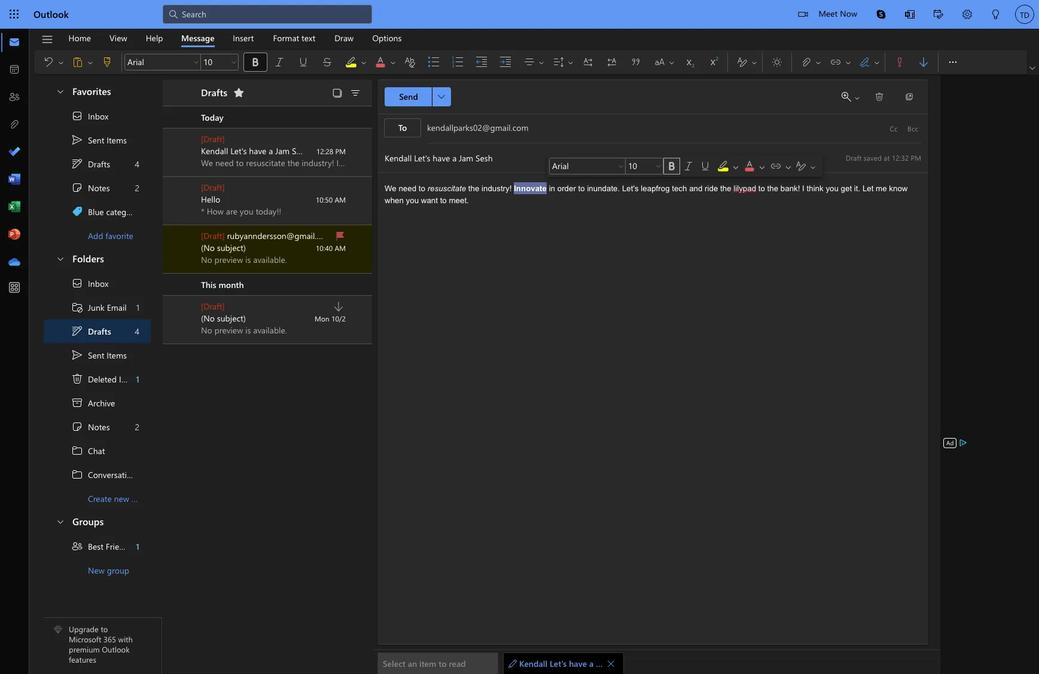 Task type: locate. For each thing, give the bounding box(es) containing it.
pm right 12:28
[[335, 147, 346, 156]]

 notes inside tree
[[71, 421, 110, 433]]

0 vertical spatial inbox
[[88, 110, 108, 122]]

tab list containing home
[[59, 29, 411, 47]]


[[333, 301, 345, 313]]

inbox down favorites tree item
[[88, 110, 108, 122]]

0 vertical spatial sesh
[[292, 145, 309, 157]]

 inside  
[[668, 59, 675, 66]]

 button
[[867, 0, 896, 29]]

1 vertical spatial have
[[569, 659, 587, 670]]

view
[[110, 32, 127, 43]]

1 vertical spatial 
[[71, 349, 83, 361]]

 right 
[[668, 59, 675, 66]]

drafts inside favorites tree
[[88, 158, 110, 170]]

chat up conversation
[[88, 445, 105, 457]]


[[798, 10, 808, 19]]

am for * how are you today!!
[[335, 195, 346, 205]]

 down favorites
[[71, 134, 83, 146]]

is
[[245, 254, 251, 266], [245, 325, 251, 336]]

 button
[[339, 50, 369, 74], [368, 50, 398, 74], [757, 158, 766, 175]]

to up the want
[[419, 184, 425, 193]]

 tree item up junk
[[44, 272, 151, 296]]

 notes for 1st  tree item from the top
[[71, 182, 110, 194]]

no preview is available. for 
[[201, 254, 287, 266]]

3 the from the left
[[767, 184, 778, 193]]

1  from the top
[[71, 158, 83, 170]]

2 am from the top
[[335, 243, 346, 253]]

(no subject)
[[201, 242, 246, 254], [201, 313, 246, 324]]

font text field down help button
[[125, 55, 191, 69]]

 down 
[[71, 421, 83, 433]]

2  notes from the top
[[71, 421, 110, 433]]

1 vertical spatial select a message checkbox
[[177, 185, 201, 204]]

 for  
[[830, 56, 842, 68]]

2  from the top
[[71, 349, 83, 361]]

1 select a message checkbox from the top
[[177, 136, 201, 156]]

select
[[383, 659, 405, 670]]

am right 10:50 at left
[[335, 195, 346, 205]]

 button
[[912, 53, 936, 72]]


[[71, 110, 83, 122], [71, 278, 83, 290]]

tech
[[672, 184, 687, 193]]

tab list
[[59, 29, 411, 47]]

1 horizontal spatial kendall
[[519, 659, 547, 670]]

 up  button
[[360, 59, 367, 66]]

1 vertical spatial sent
[[88, 350, 104, 361]]

1 available. from the top
[[253, 254, 287, 266]]

0 horizontal spatial you
[[240, 206, 253, 217]]

sesh
[[292, 145, 309, 157], [613, 659, 631, 670]]

2  from the top
[[71, 469, 83, 481]]

kendall down "today"
[[201, 145, 228, 157]]

0 vertical spatial  tree item
[[44, 104, 151, 128]]

 inside button
[[875, 92, 884, 102]]

1 vertical spatial sesh
[[613, 659, 631, 670]]

2  tree item from the top
[[44, 343, 151, 367]]

chat inside  best friends chat
[[135, 541, 152, 552]]

 down   on the left of the page
[[56, 86, 65, 96]]

font color image
[[374, 56, 398, 68], [744, 160, 768, 172]]

Font text field
[[125, 55, 191, 69], [550, 159, 616, 173]]

 left  button
[[297, 56, 309, 68]]


[[349, 87, 361, 99]]

 inside favorites tree
[[71, 182, 83, 194]]

 up and
[[683, 160, 695, 172]]

 inside  
[[87, 59, 94, 66]]

 button
[[576, 53, 600, 72]]

 archive
[[71, 397, 115, 409]]

 button up inundate.
[[616, 158, 626, 175]]

 up ride
[[699, 160, 711, 172]]

2  tree item from the top
[[44, 319, 151, 343]]

preview for 
[[214, 254, 243, 266]]

2 [draft] from the top
[[201, 182, 225, 193]]

 tree item
[[44, 152, 151, 176], [44, 319, 151, 343]]

2 (no subject) from the top
[[201, 313, 246, 324]]

message button
[[172, 29, 224, 47]]

1  notes from the top
[[71, 182, 110, 194]]

1 preview from the top
[[214, 254, 243, 266]]

 left  button
[[751, 59, 758, 66]]

 button
[[191, 54, 201, 71], [229, 54, 239, 71], [50, 80, 70, 102], [616, 158, 626, 175], [654, 158, 663, 175], [50, 248, 70, 270], [50, 511, 70, 533]]

notes up the  tree item
[[88, 182, 110, 194]]


[[630, 56, 642, 68]]

2  drafts from the top
[[71, 325, 111, 337]]

powerpoint image
[[8, 229, 20, 241]]

1 vertical spatial  button
[[697, 158, 714, 175]]

 tree item
[[44, 367, 151, 391]]

 drafts down junk
[[71, 325, 111, 337]]

1 vertical spatial no preview is available.
[[201, 325, 287, 336]]

0 vertical spatial  tree item
[[44, 176, 151, 200]]

1 vertical spatial 
[[71, 278, 83, 290]]

select a message checkbox down the *
[[177, 233, 201, 252]]


[[905, 10, 915, 19]]

inbox up  junk email
[[88, 278, 108, 289]]

2 4 from the top
[[135, 326, 139, 337]]

 inside the  
[[854, 95, 861, 102]]

1 vertical spatial 
[[683, 160, 695, 172]]

365
[[103, 635, 116, 645]]

 tree item down junk
[[44, 319, 151, 343]]

[draft] down "today"
[[201, 133, 225, 145]]

now
[[840, 8, 857, 19]]

application
[[0, 0, 1039, 675]]

1 4 from the top
[[135, 158, 139, 170]]

text highlight color image
[[345, 56, 369, 68]]

 
[[72, 56, 94, 68]]

1 vertical spatial 
[[71, 325, 83, 337]]

 inside  
[[873, 59, 881, 66]]

let's right 
[[550, 659, 567, 670]]

2  tree item from the top
[[44, 415, 151, 439]]

 button right  
[[824, 53, 843, 72]]

jam
[[275, 145, 290, 157], [596, 659, 611, 670]]

 button
[[1027, 62, 1038, 74], [432, 87, 451, 106]]

1 horizontal spatial you
[[406, 196, 419, 205]]

1 vertical spatial kendall
[[519, 659, 547, 670]]

 for 
[[71, 110, 83, 122]]

word image
[[8, 174, 20, 186]]

0 vertical spatial 4
[[135, 158, 139, 170]]

 inside folders tree item
[[56, 254, 65, 264]]

tree containing 
[[44, 272, 165, 511]]

help button
[[137, 29, 172, 47]]

1 horizontal spatial 
[[683, 160, 695, 172]]

inbox for 
[[88, 278, 108, 289]]

junk
[[88, 302, 105, 313]]

have left 
[[569, 659, 587, 670]]

to inside select an item to read 'button'
[[439, 659, 447, 670]]

 button up and
[[680, 158, 697, 175]]

onedrive image
[[8, 257, 20, 269]]


[[297, 56, 309, 68], [699, 160, 711, 172]]

 button inside favorites tree item
[[50, 80, 70, 102]]

 tree item up conversation
[[44, 439, 151, 463]]

tree inside application
[[44, 272, 165, 511]]

inbox
[[88, 110, 108, 122], [88, 278, 108, 289]]

2  from the top
[[71, 278, 83, 290]]

outlook banner
[[0, 0, 1039, 31]]

 inside  
[[845, 59, 852, 66]]

1 vertical spatial am
[[335, 243, 346, 253]]

1  from the top
[[71, 134, 83, 146]]

excel image
[[8, 202, 20, 214]]

1 vertical spatial 
[[770, 160, 782, 172]]

2  from the top
[[71, 325, 83, 337]]

2 vertical spatial items
[[119, 374, 139, 385]]

4 up "category"
[[135, 158, 139, 170]]

2 (no from the top
[[201, 313, 215, 324]]

items up  deleted items 1
[[107, 350, 127, 361]]

premium
[[69, 645, 100, 655]]

0 vertical spatial preview
[[214, 254, 243, 266]]

0 vertical spatial  inbox
[[71, 110, 108, 122]]

2 horizontal spatial you
[[826, 184, 839, 193]]

1 am from the top
[[335, 195, 346, 205]]

0 vertical spatial font text field
[[125, 55, 191, 69]]

preview up month
[[214, 254, 243, 266]]

 button
[[888, 53, 912, 72]]

0 vertical spatial 
[[71, 445, 83, 457]]

font color image left 
[[374, 56, 398, 68]]

font text field for font size text field
[[550, 159, 616, 173]]

jam inside the message list no items selected list box
[[275, 145, 290, 157]]

0 vertical spatial  button
[[1027, 62, 1038, 74]]


[[894, 56, 906, 68]]

0 horizontal spatial font text field
[[125, 55, 191, 69]]

1  tree item from the top
[[44, 439, 151, 463]]

2 vertical spatial you
[[240, 206, 253, 217]]

 button down td image
[[1027, 62, 1038, 74]]

1 no from the top
[[201, 254, 212, 266]]


[[71, 134, 83, 146], [71, 349, 83, 361]]

items inside  deleted items 1
[[119, 374, 139, 385]]

have inside the message list no items selected list box
[[249, 145, 266, 157]]

 right send button
[[438, 93, 445, 100]]

 sent items up  tree item
[[71, 349, 127, 361]]

0 vertical spatial (no
[[201, 242, 215, 254]]

0 horizontal spatial  button
[[267, 53, 291, 72]]

reading pane main content
[[373, 75, 940, 675]]

sent inside tree
[[88, 350, 104, 361]]

to inside upgrade to microsoft 365 with premium outlook features
[[101, 625, 108, 635]]


[[875, 92, 884, 102], [71, 373, 83, 385]]

1 vertical spatial  sent items
[[71, 349, 127, 361]]

0 horizontal spatial font color image
[[374, 56, 398, 68]]


[[606, 56, 618, 68]]

1 vertical spatial 2
[[135, 421, 139, 433]]

you left get
[[826, 184, 839, 193]]

1 vertical spatial chat
[[135, 541, 152, 552]]

let's inside the message list no items selected list box
[[230, 145, 247, 157]]


[[71, 445, 83, 457], [71, 469, 83, 481]]

a left 
[[589, 659, 594, 670]]

0 vertical spatial  notes
[[71, 182, 110, 194]]

 button right send
[[432, 87, 451, 106]]

2 the from the left
[[720, 184, 731, 193]]

order
[[557, 184, 576, 193]]

1 horizontal spatial 
[[830, 56, 842, 68]]

 up i
[[795, 160, 807, 172]]

0 horizontal spatial  button
[[766, 158, 783, 175]]

 up bank! on the right
[[770, 160, 782, 172]]

 notes up  chat
[[71, 421, 110, 433]]

you inside the message list no items selected list box
[[240, 206, 253, 217]]

 button down message button
[[191, 54, 201, 71]]

month
[[219, 279, 244, 290]]

1 vertical spatial preview
[[214, 325, 243, 336]]

1 vertical spatial  inbox
[[71, 278, 108, 290]]

include group
[[794, 50, 882, 74]]

font color image up lilypad
[[744, 160, 768, 172]]

files image
[[8, 119, 20, 131]]

kendallparks02@gmail.com
[[427, 122, 528, 133]]

0 vertical spatial notes
[[88, 182, 110, 194]]

 inbox inside tree
[[71, 278, 108, 290]]

available.
[[253, 254, 287, 266], [253, 325, 287, 336]]

0 horizontal spatial a
[[269, 145, 273, 157]]

2  from the top
[[71, 421, 83, 433]]

0 vertical spatial you
[[826, 184, 839, 193]]

 tree item
[[44, 200, 151, 224]]

inbox inside tree
[[88, 278, 108, 289]]

1 inside  deleted items 1
[[136, 374, 139, 385]]

1 vertical spatial available.
[[253, 325, 287, 336]]

 inside  
[[57, 59, 65, 66]]

 sent items inside tree
[[71, 349, 127, 361]]

0 horizontal spatial jam
[[275, 145, 290, 157]]

is down this month heading
[[245, 325, 251, 336]]

bank!
[[781, 184, 800, 193]]

available. down [draft] rubyanndersson@gmail.com 
[[253, 254, 287, 266]]

1 vertical spatial 
[[699, 160, 711, 172]]

0 vertical spatial is
[[245, 254, 251, 266]]

1  from the top
[[71, 110, 83, 122]]

1
[[136, 302, 139, 313], [136, 374, 139, 385], [136, 541, 139, 552]]

1  from the top
[[71, 182, 83, 194]]

items inside favorites tree
[[107, 134, 127, 146]]

0 vertical spatial sent
[[88, 134, 104, 146]]

tree
[[44, 272, 165, 511]]

0 horizontal spatial 
[[71, 373, 83, 385]]

1 horizontal spatial 
[[795, 160, 807, 172]]

 tree item down  archive
[[44, 415, 151, 439]]

 right 
[[815, 59, 822, 66]]

 
[[654, 56, 675, 68]]

1 horizontal spatial 
[[1030, 65, 1036, 71]]

drafts down  junk email
[[88, 326, 111, 337]]

drafts up the  tree item
[[88, 158, 110, 170]]

0 vertical spatial  drafts
[[71, 158, 110, 170]]

new
[[114, 493, 129, 505]]

 inside favorites tree item
[[56, 86, 65, 96]]

 right 
[[538, 59, 545, 66]]

 inside the include group
[[830, 56, 842, 68]]

1 vertical spatial  tree item
[[44, 415, 151, 439]]

 button left 
[[291, 53, 315, 72]]

upgrade to microsoft 365 with premium outlook features
[[69, 625, 133, 665]]

left-rail-appbar navigation
[[2, 29, 26, 276]]

2 inside favorites tree
[[135, 182, 139, 194]]

add
[[88, 230, 103, 241]]

1 notes from the top
[[88, 182, 110, 194]]

 button for  button on the right of font size text field
[[663, 158, 680, 175]]

0 horizontal spatial let's
[[230, 145, 247, 157]]

 button
[[941, 50, 965, 74]]

 right 
[[57, 59, 65, 66]]

3 select a message checkbox from the top
[[177, 233, 201, 252]]

hello
[[201, 194, 220, 205]]

 button down   on the left of the page
[[50, 80, 70, 102]]

options button
[[363, 29, 411, 47]]

 right the  
[[875, 92, 884, 102]]

0 vertical spatial a
[[269, 145, 273, 157]]

1  drafts from the top
[[71, 158, 110, 170]]

0 vertical spatial 
[[1030, 65, 1036, 71]]

kendall inside reading pane main content
[[519, 659, 547, 670]]

 inside basic text group
[[249, 56, 261, 68]]

1 vertical spatial jam
[[596, 659, 611, 670]]

 notes
[[71, 182, 110, 194], [71, 421, 110, 433]]

 inside  
[[538, 59, 545, 66]]

1 horizontal spatial  button
[[824, 53, 843, 72]]

 tree item inside tree
[[44, 319, 151, 343]]

is for 
[[245, 325, 251, 336]]

2 vertical spatial drafts
[[88, 326, 111, 337]]

1 horizontal spatial font text field
[[550, 159, 616, 173]]

1 inbox from the top
[[88, 110, 108, 122]]

4 [draft] from the top
[[201, 301, 225, 312]]

1 vertical spatial 
[[71, 469, 83, 481]]

 right ''
[[873, 59, 881, 66]]

12:32
[[892, 153, 909, 162]]

 inside favorites tree
[[71, 110, 83, 122]]


[[42, 56, 54, 68]]

2 select a message checkbox from the top
[[177, 185, 201, 204]]

1 right email
[[136, 302, 139, 313]]

drafts inside tree
[[88, 326, 111, 337]]

1 vertical spatial subject)
[[217, 313, 246, 324]]

 tree item
[[44, 128, 151, 152], [44, 343, 151, 367]]

 button
[[56, 53, 66, 72], [86, 53, 95, 72], [359, 53, 368, 72], [388, 53, 398, 72], [843, 53, 853, 72], [714, 158, 741, 175], [730, 158, 740, 175], [740, 158, 768, 175], [783, 158, 793, 175]]

0 vertical spatial 
[[71, 110, 83, 122]]

preview down month
[[214, 325, 243, 336]]

kendall let's have a jam sesh
[[201, 145, 309, 157]]

 right the 
[[87, 59, 94, 66]]

 button for  button right of font size text box's  button
[[267, 53, 291, 72]]

0 horizontal spatial 
[[297, 56, 309, 68]]

0 vertical spatial items
[[107, 134, 127, 146]]

2 2 from the top
[[135, 421, 139, 433]]

 tree item down favorites tree item
[[44, 128, 151, 152]]

is up this month heading
[[245, 254, 251, 266]]

conversation
[[88, 469, 136, 481]]

archive
[[88, 398, 115, 409]]

 notes inside favorites tree
[[71, 182, 110, 194]]

 tree item up deleted at the left bottom of the page
[[44, 343, 151, 367]]

2 is from the top
[[245, 325, 251, 336]]


[[41, 33, 54, 46]]

 sent items inside favorites tree
[[71, 134, 127, 146]]

2
[[135, 182, 139, 194], [135, 421, 139, 433]]

items right deleted at the left bottom of the page
[[119, 374, 139, 385]]

1 2 from the top
[[135, 182, 139, 194]]

1 (no subject) from the top
[[201, 242, 246, 254]]

(no down this
[[201, 313, 215, 324]]

 inside tree
[[71, 421, 83, 433]]

1 vertical spatial  drafts
[[71, 325, 111, 337]]

0 vertical spatial let's
[[230, 145, 247, 157]]

the right ride
[[720, 184, 731, 193]]

2 inbox from the top
[[88, 278, 108, 289]]

2 preview from the top
[[214, 325, 243, 336]]

Message body, press Alt+F10 to exit text field
[[385, 182, 921, 349]]


[[991, 10, 1001, 19]]

basic text group
[[124, 50, 731, 74]]

to right upgrade
[[101, 625, 108, 635]]

no preview is available. down month
[[201, 325, 287, 336]]

0 vertical spatial jam
[[275, 145, 290, 157]]

 up  tree item
[[71, 349, 83, 361]]

lilypad
[[734, 184, 756, 193]]

1 horizontal spatial a
[[589, 659, 594, 670]]

get
[[841, 184, 852, 193]]

1 sent from the top
[[88, 134, 104, 146]]

 left the groups
[[56, 517, 65, 527]]

Select a message checkbox
[[177, 304, 201, 323]]

 up 
[[71, 158, 83, 170]]

options
[[372, 32, 402, 43]]

 button
[[329, 84, 346, 101]]

1 vertical spatial 
[[666, 160, 678, 172]]

1 vertical spatial 4
[[135, 326, 139, 337]]

0 horizontal spatial outlook
[[33, 8, 69, 20]]


[[523, 56, 535, 68]]

0 vertical spatial  button
[[824, 53, 843, 72]]

 for 1st  tree item from the top
[[71, 182, 83, 194]]

 button
[[897, 87, 921, 106]]

sent down favorites tree item
[[88, 134, 104, 146]]

0 vertical spatial kendall
[[201, 145, 228, 157]]

1 right deleted at the left bottom of the page
[[136, 374, 139, 385]]

let
[[863, 184, 874, 193]]

 tree item
[[44, 104, 151, 128], [44, 272, 151, 296]]


[[71, 301, 83, 313]]

1 horizontal spatial font color image
[[744, 160, 768, 172]]

1 is from the top
[[245, 254, 251, 266]]

no for 
[[201, 254, 212, 266]]

1 no preview is available. from the top
[[201, 254, 287, 266]]

2 notes from the top
[[88, 421, 110, 433]]

 right  
[[830, 56, 842, 68]]

0 vertical spatial outlook
[[33, 8, 69, 20]]

preview for 
[[214, 325, 243, 336]]

font text field up order
[[550, 159, 616, 173]]

bullets image
[[428, 56, 452, 68]]

0 horizontal spatial 
[[770, 160, 782, 172]]

a down the today heading
[[269, 145, 273, 157]]

2  sent items from the top
[[71, 349, 127, 361]]


[[249, 56, 261, 68], [666, 160, 678, 172]]

select a message checkbox down "today"
[[177, 136, 201, 156]]

0 vertical spatial chat
[[88, 445, 105, 457]]

am down 
[[335, 243, 346, 253]]

0 horizontal spatial 
[[273, 56, 285, 68]]

premium features image
[[54, 627, 62, 635]]

 inside reading pane main content
[[438, 93, 445, 100]]

font text field inside basic text group
[[125, 55, 191, 69]]

notes
[[88, 182, 110, 194], [88, 421, 110, 433]]

 for  deleted items 1
[[71, 373, 83, 385]]

2  tree item from the top
[[44, 272, 151, 296]]

font color image inside  popup button
[[374, 56, 398, 68]]

 up bank! on the right
[[784, 163, 793, 171]]

outlook inside upgrade to microsoft 365 with premium outlook features
[[102, 645, 130, 655]]

 tree item
[[44, 439, 151, 463], [44, 463, 165, 487]]

 right superscript icon
[[736, 56, 748, 68]]

1 vertical spatial 
[[71, 373, 83, 385]]

 button inside the include group
[[824, 53, 843, 72]]

2  inbox from the top
[[71, 278, 108, 290]]

 chat
[[71, 445, 105, 457]]

calendar image
[[8, 64, 20, 76]]

folder
[[131, 493, 153, 505]]

1 vertical spatial a
[[589, 659, 594, 670]]

send
[[399, 91, 418, 102]]

1  tree item from the top
[[44, 104, 151, 128]]

1 subject) from the top
[[217, 242, 246, 254]]

0 vertical spatial drafts
[[201, 86, 227, 98]]

0 vertical spatial no
[[201, 254, 212, 266]]

Select a message checkbox
[[177, 136, 201, 156], [177, 185, 201, 204], [177, 233, 201, 252]]

format text button
[[264, 29, 324, 47]]

 button up tech at the right top of the page
[[663, 158, 680, 175]]

0 vertical spatial select a message checkbox
[[177, 136, 201, 156]]

1 horizontal spatial 
[[875, 92, 884, 102]]

add favorite tree item
[[44, 224, 151, 248]]

0 vertical spatial  tree item
[[44, 152, 151, 176]]

1 inside  tree item
[[136, 541, 139, 552]]

 for  chat
[[71, 445, 83, 457]]

1 (no from the top
[[201, 242, 215, 254]]

 for 
[[71, 278, 83, 290]]

 tree item
[[44, 176, 151, 200], [44, 415, 151, 439]]

 drafts up blue
[[71, 158, 110, 170]]

chat right friends
[[135, 541, 152, 552]]

tags group
[[888, 50, 936, 74]]

1 inside  tree item
[[136, 302, 139, 313]]

1 horizontal spatial jam
[[596, 659, 611, 670]]

td image
[[1015, 5, 1034, 24]]

inbox for 
[[88, 110, 108, 122]]

subject)
[[217, 242, 246, 254], [217, 313, 246, 324]]

select a message checkbox for kendall let's have a jam sesh
[[177, 136, 201, 156]]

drafts heading
[[185, 80, 248, 106]]

1  from the top
[[71, 445, 83, 457]]

 up 
[[71, 373, 83, 385]]

2 vertical spatial 1
[[136, 541, 139, 552]]

2 subject) from the top
[[217, 313, 246, 324]]

 inbox inside favorites tree
[[71, 110, 108, 122]]

 button right font size text box
[[229, 54, 239, 71]]

inbox inside favorites tree
[[88, 110, 108, 122]]

1  inbox from the top
[[71, 110, 108, 122]]

select a message checkbox up the *
[[177, 185, 201, 204]]


[[71, 158, 83, 170], [71, 325, 83, 337]]

0 horizontal spatial  button
[[243, 53, 267, 72]]

12:28
[[316, 147, 333, 156]]

 sent items for 2nd  tree item from the bottom
[[71, 134, 127, 146]]

3 1 from the top
[[136, 541, 139, 552]]

1 vertical spatial  tree item
[[44, 343, 151, 367]]

1 horizontal spatial  button
[[697, 158, 714, 175]]


[[332, 88, 343, 99]]

3 [draft] from the top
[[201, 230, 225, 242]]

am for no preview is available.
[[335, 243, 346, 253]]

 button down options 'button'
[[368, 50, 398, 74]]

 inside tree item
[[71, 373, 83, 385]]

draw
[[335, 32, 354, 43]]

1 horizontal spatial  button
[[663, 158, 680, 175]]

0 vertical spatial available.
[[253, 254, 287, 266]]

4 inside tree
[[135, 326, 139, 337]]

draft
[[846, 153, 862, 162]]

 right the  at the top right of page
[[567, 59, 574, 66]]

0 vertical spatial am
[[335, 195, 346, 205]]

2 no from the top
[[201, 325, 212, 336]]

 blue category
[[71, 206, 139, 218]]

outlook up 
[[33, 8, 69, 20]]

2 no preview is available. from the top
[[201, 325, 287, 336]]

2 sent from the top
[[88, 350, 104, 361]]

(no for 
[[201, 313, 215, 324]]

increase indent image
[[500, 56, 523, 68]]

select a message checkbox for hello
[[177, 185, 201, 204]]

1 vertical spatial 
[[438, 93, 445, 100]]

(no subject) for 
[[201, 242, 246, 254]]

folders
[[72, 252, 104, 265]]

 inside  
[[815, 59, 822, 66]]

1  sent items from the top
[[71, 134, 127, 146]]

0 horizontal spatial  button
[[291, 53, 315, 72]]

more apps image
[[8, 282, 20, 294]]

2 1 from the top
[[136, 374, 139, 385]]

let's inside in order to inundate. let's leapfrog tech and ride the lilypad to the bank! i think you get it. let me know when you want to meet.
[[622, 184, 639, 193]]

 button down insert 'button'
[[243, 53, 267, 72]]

 inside tree
[[71, 278, 83, 290]]

industry!
[[482, 184, 512, 193]]

 search field
[[163, 0, 372, 27]]

2 available. from the top
[[253, 325, 287, 336]]

 inbox for 
[[71, 278, 108, 290]]

[draft] up hello
[[201, 182, 225, 193]]

2 inside tree
[[135, 421, 139, 433]]

 up 
[[71, 182, 83, 194]]

1 vertical spatial outlook
[[102, 645, 130, 655]]

1 1 from the top
[[136, 302, 139, 313]]



Task type: vqa. For each thing, say whether or not it's contained in the screenshot.


Task type: describe. For each thing, give the bounding box(es) containing it.
 inside groups tree item
[[56, 517, 65, 527]]

we need to resuscitate the industry! innovate
[[385, 184, 547, 193]]

 for  conversation history
[[71, 469, 83, 481]]

 button
[[953, 0, 982, 31]]

 button right font size text field
[[654, 158, 663, 175]]

1  tree item from the top
[[44, 176, 151, 200]]

message list no items selected list box
[[163, 106, 372, 674]]

font text field for font size text box
[[125, 55, 191, 69]]

no preview is available. for 
[[201, 325, 287, 336]]

home button
[[60, 29, 100, 47]]

select a message checkbox for (no subject)
[[177, 233, 201, 252]]

 button
[[924, 0, 953, 31]]

available. for 
[[253, 325, 287, 336]]

innovate
[[514, 184, 547, 193]]

 for 
[[249, 56, 261, 68]]

 button
[[765, 53, 789, 72]]

a inside list box
[[269, 145, 273, 157]]

is for 
[[245, 254, 251, 266]]

create new folder tree item
[[44, 487, 153, 511]]

sesh inside the message list no items selected list box
[[292, 145, 309, 157]]

meet now
[[819, 8, 857, 19]]

*
[[201, 206, 204, 217]]

email
[[107, 302, 127, 313]]

ride
[[705, 184, 718, 193]]

1 vertical spatial font color image
[[744, 160, 768, 172]]

10:40
[[316, 243, 333, 253]]

drafts inside drafts 
[[201, 86, 227, 98]]

message list section
[[163, 77, 372, 674]]

 
[[859, 56, 881, 68]]

1 for 
[[136, 302, 139, 313]]

 inside button
[[297, 56, 309, 68]]

favorites
[[72, 85, 111, 98]]


[[508, 660, 517, 669]]

(no subject) for 
[[201, 313, 246, 324]]

to right lilypad
[[758, 184, 765, 193]]

 inside  
[[567, 59, 574, 66]]

* how are you today!!
[[201, 206, 281, 217]]

text highlight color image
[[717, 160, 741, 172]]

mail image
[[8, 36, 20, 48]]

 left    
[[758, 163, 766, 171]]

 
[[800, 56, 822, 68]]


[[167, 8, 179, 20]]

 button
[[66, 53, 86, 72]]

meet.
[[449, 196, 469, 205]]

 left 
[[389, 59, 397, 66]]

Font size text field
[[626, 159, 653, 173]]

 inside favorites tree
[[71, 158, 83, 170]]

 button for  button right of font size text box
[[243, 53, 267, 72]]

 button down draw button
[[339, 50, 369, 74]]

1 horizontal spatial 
[[699, 160, 711, 172]]

format text
[[273, 32, 315, 43]]

drafts 
[[201, 86, 245, 99]]

To text field
[[427, 122, 884, 135]]

have inside reading pane main content
[[569, 659, 587, 670]]

pm inside reading pane main content
[[911, 153, 921, 162]]

 
[[842, 92, 861, 102]]

 conversation history
[[71, 469, 165, 481]]


[[918, 56, 930, 68]]

 up lilypad
[[732, 163, 740, 171]]

 inside  button
[[273, 56, 285, 68]]

to right order
[[578, 184, 585, 193]]

 for rightmost  popup button
[[1030, 65, 1036, 71]]

 for  popup button inside the reading pane main content
[[438, 93, 445, 100]]

to do image
[[8, 147, 20, 159]]

clipboard group
[[36, 50, 119, 74]]

we
[[385, 184, 396, 193]]

to down resuscitate
[[440, 196, 447, 205]]

insert button
[[224, 29, 263, 47]]

 sent items for second  tree item from the top
[[71, 349, 127, 361]]

 notes for 2nd  tree item from the top
[[71, 421, 110, 433]]

Font size text field
[[201, 55, 229, 69]]

1  tree item from the top
[[44, 152, 151, 176]]

1 vertical spatial items
[[107, 350, 127, 361]]


[[334, 230, 346, 242]]

 tree item for 
[[44, 104, 151, 128]]

decrease indent image
[[476, 56, 500, 68]]

 tree item for 
[[44, 272, 151, 296]]

new group tree item
[[44, 559, 151, 583]]

features
[[69, 655, 96, 665]]

 button inside groups tree item
[[50, 511, 70, 533]]

at
[[884, 153, 890, 162]]

upgrade
[[69, 625, 99, 635]]

 drafts inside tree
[[71, 325, 111, 337]]

 button
[[600, 53, 624, 72]]


[[582, 56, 594, 68]]

2  tree item from the top
[[44, 463, 165, 487]]

resuscitate
[[428, 184, 466, 193]]

no for 
[[201, 325, 212, 336]]


[[607, 660, 615, 669]]

1 for 
[[136, 541, 139, 552]]

 left font size text box
[[193, 59, 200, 66]]

draw button
[[326, 29, 363, 47]]

 for 2nd  tree item from the top
[[71, 421, 83, 433]]

1  tree item from the top
[[44, 128, 151, 152]]

in order to inundate. let's leapfrog tech and ride the lilypad to the bank! i think you get it. let me know when you want to meet.
[[385, 184, 908, 205]]

outlook inside banner
[[33, 8, 69, 20]]


[[934, 10, 943, 19]]

set your advertising preferences image
[[959, 438, 968, 448]]

 button inside folders tree item
[[50, 248, 70, 270]]

to button
[[384, 118, 421, 138]]

people image
[[8, 92, 20, 103]]

jam inside reading pane main content
[[596, 659, 611, 670]]

 kendall let's have a jam sesh
[[508, 659, 631, 670]]


[[963, 10, 972, 19]]

today!!
[[256, 206, 281, 217]]

numbering image
[[452, 56, 476, 68]]

 junk email
[[71, 301, 127, 313]]

text
[[302, 32, 315, 43]]

a inside main content
[[589, 659, 594, 670]]

 right font size text field
[[655, 163, 662, 170]]

blue
[[88, 206, 104, 217]]

superscript image
[[707, 56, 731, 68]]

  
[[666, 160, 711, 172]]

(no for 
[[201, 242, 215, 254]]

 inside tree
[[71, 349, 83, 361]]

 left font size text field
[[617, 163, 625, 170]]

10/2
[[331, 314, 346, 324]]

cc button
[[884, 119, 903, 138]]

groups tree item
[[44, 511, 151, 535]]


[[404, 56, 416, 68]]

 button
[[95, 53, 119, 72]]

deleted
[[88, 374, 117, 385]]

meet
[[819, 8, 838, 19]]

best
[[88, 541, 104, 552]]

favorites tree
[[44, 75, 151, 248]]

how
[[207, 206, 224, 217]]

 for   
[[666, 160, 678, 172]]

4 inside favorites tree
[[135, 158, 139, 170]]

 best friends chat
[[71, 541, 152, 553]]

pm inside the message list no items selected list box
[[335, 147, 346, 156]]

application containing outlook
[[0, 0, 1039, 675]]

when
[[385, 196, 404, 205]]

it.
[[854, 184, 860, 193]]

10:50
[[316, 195, 333, 205]]

 button for  button corresponding to  button on the right of font size text field
[[680, 158, 697, 175]]

 button left    
[[757, 158, 766, 175]]

this month heading
[[163, 274, 372, 296]]

need
[[399, 184, 416, 193]]


[[321, 56, 333, 68]]

microsoft
[[69, 635, 101, 645]]

 button
[[398, 53, 422, 72]]

 button inside reading pane main content
[[432, 87, 451, 106]]

1 the from the left
[[468, 184, 479, 193]]

 button
[[605, 656, 617, 673]]

with
[[118, 635, 133, 645]]

Search for email, meetings, files and more. field
[[181, 7, 365, 20]]

folders tree item
[[44, 248, 151, 272]]

subject) for 
[[217, 242, 246, 254]]

1 horizontal spatial let's
[[550, 659, 567, 670]]

help
[[146, 32, 163, 43]]

 right font size text box
[[230, 59, 237, 66]]

chat inside  chat
[[88, 445, 105, 457]]

 inside favorites tree
[[71, 134, 83, 146]]

kendall inside the message list no items selected list box
[[201, 145, 228, 157]]

insert
[[233, 32, 254, 43]]

1 horizontal spatial  button
[[1027, 62, 1038, 74]]

 inbox for 
[[71, 110, 108, 122]]

 tree item
[[44, 535, 152, 559]]

inundate.
[[587, 184, 620, 193]]

today heading
[[163, 106, 372, 129]]

subscript image
[[683, 56, 707, 68]]

 button
[[896, 0, 924, 31]]

 button for  button right of font size text box's  button's  button
[[291, 53, 315, 72]]

 up think
[[809, 164, 817, 171]]

available. for 
[[253, 254, 287, 266]]

 for 
[[875, 92, 884, 102]]

me
[[876, 184, 887, 193]]

 for    
[[770, 160, 782, 172]]

notes inside favorites tree
[[88, 182, 110, 194]]

favorites tree item
[[44, 80, 151, 104]]

message
[[181, 32, 215, 43]]

2 for 1st  tree item from the top
[[135, 182, 139, 194]]

 inside the  
[[751, 59, 758, 66]]

 tree item
[[44, 296, 151, 319]]

 button inside the include group
[[843, 53, 853, 72]]

subject) for 
[[217, 313, 246, 324]]

sent inside favorites tree
[[88, 134, 104, 146]]

 button
[[315, 53, 339, 72]]

 tree item
[[44, 391, 151, 415]]

 button for  button corresponding to  button on the right of font size text field's  button
[[697, 158, 714, 175]]

 button
[[982, 0, 1010, 31]]

new
[[88, 565, 105, 576]]

leapfrog
[[641, 184, 670, 193]]

1 [draft] from the top
[[201, 133, 225, 145]]

sesh inside reading pane main content
[[613, 659, 631, 670]]

new group
[[88, 565, 129, 576]]

[draft] inside [draft] rubyanndersson@gmail.com 
[[201, 230, 225, 242]]

Add a subject text field
[[377, 148, 835, 167]]


[[72, 56, 84, 68]]

2 for 2nd  tree item from the top
[[135, 421, 139, 433]]

 
[[736, 56, 758, 68]]

 drafts inside favorites tree
[[71, 158, 110, 170]]


[[947, 56, 959, 68]]

0 vertical spatial 
[[736, 56, 748, 68]]

 deleted items 1
[[71, 373, 139, 385]]


[[771, 56, 783, 68]]



